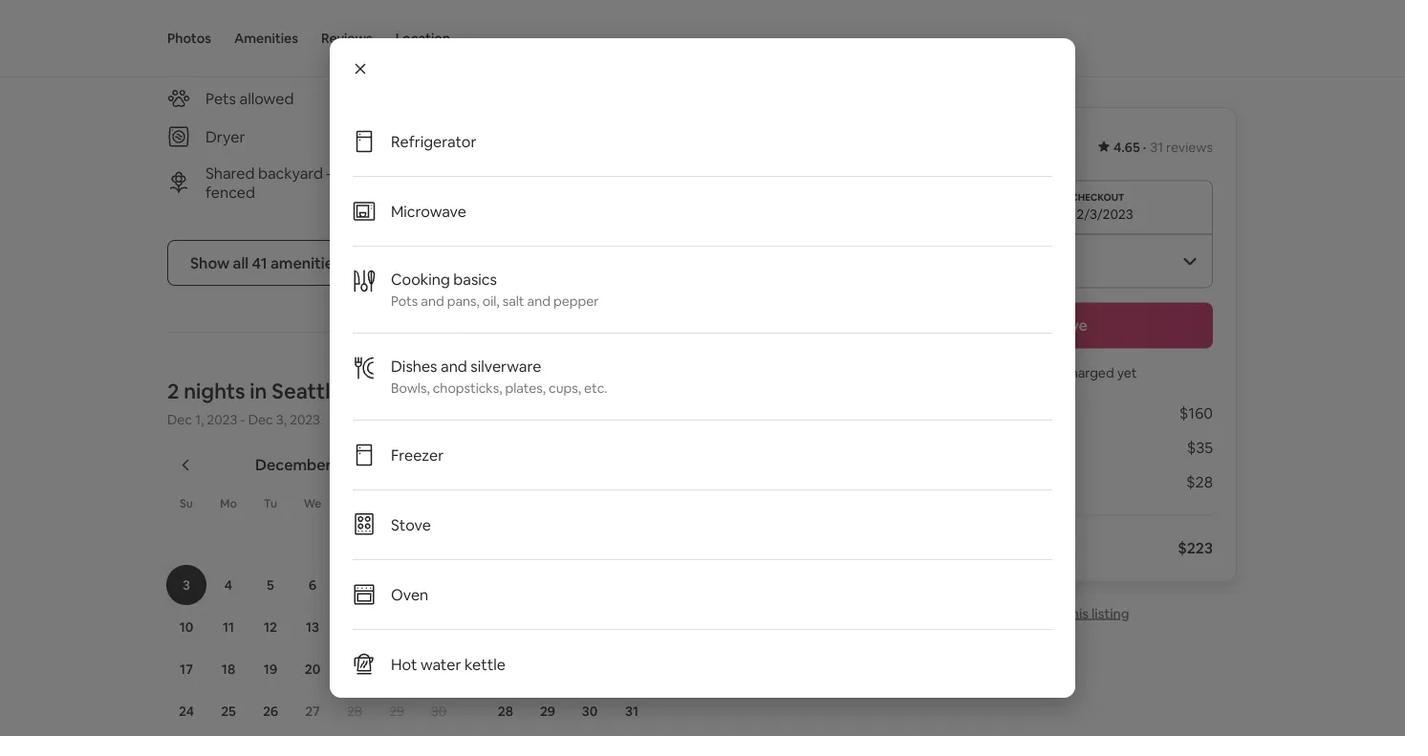 Task type: locate. For each thing, give the bounding box(es) containing it.
1 horizontal spatial dec
[[248, 411, 273, 428]]

1 horizontal spatial 31
[[1151, 139, 1164, 156]]

29 down 22 button
[[389, 703, 404, 720]]

30 left 31 button
[[582, 703, 598, 720]]

15 button down oven
[[376, 607, 418, 647]]

21 left 22, monday, january 2024. available. select as check-in date. button
[[499, 661, 513, 678]]

12
[[264, 619, 277, 636]]

20
[[750, 619, 766, 636], [305, 661, 321, 678]]

27, saturday, january 2024. available. select as check-in date. button
[[738, 649, 778, 689]]

13 button
[[292, 607, 334, 647]]

and inside dishes and silverware bowls, chopsticks, plates, cups, etc.
[[441, 356, 467, 376]]

11
[[223, 619, 234, 636]]

7
[[351, 577, 358, 594]]

1 horizontal spatial 20
[[750, 619, 766, 636]]

2023 up "th"
[[335, 455, 370, 474]]

cooking basics pots and pans, oil, salt and pepper
[[391, 269, 599, 310]]

20 for leftmost 20 button
[[305, 661, 321, 678]]

18 button down 11 button
[[208, 649, 250, 689]]

19 up "26" button
[[264, 661, 277, 678]]

3,
[[276, 411, 287, 428]]

2 16 from the left
[[583, 619, 597, 636]]

and up chopsticks,
[[441, 356, 467, 376]]

listing
[[1092, 605, 1130, 622]]

dryer
[[206, 127, 245, 146]]

th
[[348, 496, 362, 511]]

1 horizontal spatial 16
[[583, 619, 597, 636]]

11 button
[[208, 607, 250, 647]]

0 vertical spatial 17 button
[[611, 607, 653, 647]]

1 horizontal spatial 14
[[499, 619, 513, 636]]

fenced
[[206, 182, 255, 202]]

0 vertical spatial 31
[[1151, 139, 1164, 156]]

21 button left 22
[[334, 649, 376, 689]]

19 button up "26" button
[[250, 649, 292, 689]]

22, monday, january 2024. available. select as check-in date. button
[[528, 649, 568, 689]]

1 horizontal spatial 17
[[625, 619, 639, 636]]

0 horizontal spatial 15
[[390, 619, 403, 636]]

13, saturday, january 2024. available. select as check-in date. button
[[738, 565, 778, 605]]

dishes and silverware bowls, chopsticks, plates, cups, etc.
[[391, 356, 608, 397]]

21 left 22 button
[[348, 661, 361, 678]]

amenities
[[271, 253, 341, 272]]

28 button down "kettle" on the left bottom of page
[[485, 691, 527, 731]]

2 15 button from the left
[[527, 607, 569, 647]]

mo
[[220, 496, 237, 511]]

18 button down 11, thursday, january 2024. available. select as check-in date. button
[[653, 607, 695, 647]]

1 horizontal spatial 2
[[947, 404, 956, 423]]

1 vertical spatial 18
[[222, 661, 235, 678]]

dec right -
[[248, 411, 273, 428]]

0 horizontal spatial nights
[[184, 377, 245, 404]]

14 right 13 button
[[348, 619, 362, 636]]

nights inside the 2 nights in seattle dec 1, 2023 - dec 3, 2023
[[184, 377, 245, 404]]

microwave
[[391, 201, 467, 221]]

0 horizontal spatial 19 button
[[250, 649, 292, 689]]

0 horizontal spatial 16 button
[[418, 607, 460, 647]]

2
[[167, 377, 179, 404], [947, 404, 956, 423]]

refrigerator inside the "what this place offers" dialog
[[391, 131, 477, 151]]

1 horizontal spatial 21
[[499, 661, 513, 678]]

1 horizontal spatial 28
[[498, 703, 514, 720]]

14 down 7, sunday, january 2024. available. select as check-in date. button
[[499, 619, 513, 636]]

dec left 1,
[[167, 411, 192, 428]]

19 for the topmost the 19 'button'
[[709, 619, 723, 636]]

0 horizontal spatial 19
[[264, 661, 277, 678]]

14 button down 7 button
[[334, 607, 376, 647]]

28 button right 27
[[334, 691, 376, 731]]

0 horizontal spatial 30
[[431, 703, 447, 720]]

tu
[[264, 496, 277, 511]]

1 horizontal spatial 19
[[709, 619, 723, 636]]

12, friday, january 2024. available. select as check-in date. button
[[696, 565, 736, 605]]

2 left in
[[167, 377, 179, 404]]

28 down "kettle" on the left bottom of page
[[498, 703, 514, 720]]

1 15 button from the left
[[376, 607, 418, 647]]

yet
[[1118, 364, 1137, 381]]

0 vertical spatial 17
[[625, 619, 639, 636]]

1 horizontal spatial 20 button
[[737, 607, 779, 647]]

0 horizontal spatial 16
[[432, 619, 446, 636]]

photos
[[167, 30, 211, 47]]

1 15 from the left
[[390, 619, 403, 636]]

1 horizontal spatial 29
[[540, 703, 556, 720]]

–
[[327, 163, 334, 183]]

1 vertical spatial 31
[[625, 703, 639, 720]]

0 vertical spatial 20
[[750, 619, 766, 636]]

0 horizontal spatial 29
[[389, 703, 404, 720]]

2 14 button from the left
[[485, 607, 527, 647]]

2 dec from the left
[[248, 411, 273, 428]]

17 for bottom 17 button
[[180, 661, 193, 678]]

1 horizontal spatial 2023
[[290, 411, 320, 428]]

0 horizontal spatial 29 button
[[376, 691, 418, 731]]

2 21 button from the left
[[485, 649, 527, 689]]

and right salt
[[527, 293, 551, 310]]

30
[[431, 703, 447, 720], [582, 703, 598, 720]]

0 horizontal spatial 15 button
[[376, 607, 418, 647]]

0 horizontal spatial 14 button
[[334, 607, 376, 647]]

1 horizontal spatial 16 button
[[569, 607, 611, 647]]

15 down oven
[[390, 619, 403, 636]]

2 30 from the left
[[582, 703, 598, 720]]

20 button
[[737, 607, 779, 647], [292, 649, 334, 689]]

0 horizontal spatial 31
[[625, 703, 639, 720]]

1 horizontal spatial 15 button
[[527, 607, 569, 647]]

31 down 24, wednesday, january 2024. available. select as check-in date. button
[[625, 703, 639, 720]]

1 horizontal spatial 28 button
[[485, 691, 527, 731]]

21
[[348, 661, 361, 678], [499, 661, 513, 678]]

1 horizontal spatial 30
[[582, 703, 598, 720]]

oven
[[391, 585, 429, 604]]

24
[[179, 703, 194, 720]]

1 vertical spatial 20
[[305, 661, 321, 678]]

29 button down 22, monday, january 2024. available. select as check-in date. button
[[527, 691, 569, 731]]

reserve button
[[905, 303, 1213, 349]]

16 up 'water'
[[432, 619, 446, 636]]

26
[[263, 703, 278, 720]]

show all 41 amenities button
[[167, 240, 364, 286]]

19 up 26, friday, january 2024. available. select as check-in date. button
[[709, 619, 723, 636]]

0 horizontal spatial 21
[[348, 661, 361, 678]]

report this listing button
[[989, 605, 1130, 622]]

17
[[625, 619, 639, 636], [180, 661, 193, 678]]

1 horizontal spatial 17 button
[[611, 607, 653, 647]]

4.65 · 31 reviews
[[1114, 139, 1213, 156]]

16 button
[[418, 607, 460, 647], [569, 607, 611, 647]]

2 horizontal spatial 2023
[[335, 455, 370, 474]]

18 down 11 button
[[222, 661, 235, 678]]

16 button up "23, tuesday, january 2024. available. select as check-in date." button
[[569, 607, 611, 647]]

15 button up 22, monday, january 2024. available. select as check-in date. button
[[527, 607, 569, 647]]

29 button down 22 button
[[376, 691, 418, 731]]

all
[[233, 253, 249, 272]]

1 21 button from the left
[[334, 649, 376, 689]]

1 horizontal spatial 18 button
[[653, 607, 695, 647]]

1 horizontal spatial 21 button
[[485, 649, 527, 689]]

18 down 11, thursday, january 2024. available. select as check-in date. button
[[667, 619, 681, 636]]

20 button down 13 button
[[292, 649, 334, 689]]

1 vertical spatial 19
[[264, 661, 277, 678]]

1 16 from the left
[[432, 619, 446, 636]]

19 button up 26, friday, january 2024. available. select as check-in date. button
[[695, 607, 737, 647]]

0 horizontal spatial 28
[[347, 703, 362, 720]]

1 horizontal spatial 15
[[541, 619, 555, 636]]

1 vertical spatial 17
[[180, 661, 193, 678]]

0 horizontal spatial 17 button
[[165, 649, 208, 689]]

30 down 23 button on the bottom left of the page
[[431, 703, 447, 720]]

28 button
[[334, 691, 376, 731], [485, 691, 527, 731]]

30 button down 23 button on the bottom left of the page
[[418, 691, 460, 731]]

17 down 10 button
[[180, 661, 193, 678]]

25
[[221, 703, 236, 720]]

0 horizontal spatial 21 button
[[334, 649, 376, 689]]

1 horizontal spatial refrigerator
[[526, 165, 611, 184]]

nights right x
[[959, 404, 1003, 423]]

17 down 10, wednesday, january 2024. available. select as check-in date. "button"
[[625, 619, 639, 636]]

2 16 button from the left
[[569, 607, 611, 647]]

0 vertical spatial 19
[[709, 619, 723, 636]]

20 button down 13, saturday, january 2024. available. select as check-in date. "button"
[[737, 607, 779, 647]]

2023
[[207, 411, 237, 428], [290, 411, 320, 428], [335, 455, 370, 474]]

0 horizontal spatial refrigerator
[[391, 131, 477, 151]]

allowed
[[240, 88, 294, 108]]

30 button
[[418, 691, 460, 731], [569, 691, 611, 731]]

31 right ·
[[1151, 139, 1164, 156]]

dec
[[167, 411, 192, 428], [248, 411, 273, 428]]

25 button
[[208, 691, 250, 731]]

17 button down 10 button
[[165, 649, 208, 689]]

pets allowed
[[206, 88, 294, 108]]

2 right x
[[947, 404, 956, 423]]

16 button up 'water'
[[418, 607, 460, 647]]

hot
[[391, 655, 417, 674]]

0 horizontal spatial 30 button
[[418, 691, 460, 731]]

reviews
[[1167, 139, 1213, 156]]

16 up "23, tuesday, january 2024. available. select as check-in date." button
[[583, 619, 597, 636]]

2 15 from the left
[[541, 619, 555, 636]]

23 button
[[418, 649, 460, 689]]

6
[[309, 577, 317, 594]]

20 down 13
[[305, 661, 321, 678]]

1 vertical spatial 18 button
[[208, 649, 250, 689]]

14 button down 7, sunday, january 2024. available. select as check-in date. button
[[485, 607, 527, 647]]

28 right 27
[[347, 703, 362, 720]]

location
[[396, 30, 451, 47]]

27 button
[[292, 691, 334, 731]]

1 horizontal spatial 29 button
[[527, 691, 569, 731]]

26 button
[[250, 691, 292, 731]]

1 vertical spatial refrigerator
[[526, 165, 611, 184]]

1 horizontal spatial 14 button
[[485, 607, 527, 647]]

-
[[240, 411, 245, 428]]

0 horizontal spatial 14
[[348, 619, 362, 636]]

0 horizontal spatial 20
[[305, 661, 321, 678]]

report this listing
[[1019, 605, 1130, 622]]

what this place offers dialog
[[330, 38, 1076, 700]]

you won't be charged yet
[[981, 364, 1137, 381]]

3
[[183, 577, 190, 594]]

17 button down 10, wednesday, january 2024. available. select as check-in date. "button"
[[611, 607, 653, 647]]

5
[[267, 577, 274, 594]]

20 down 13, saturday, january 2024. available. select as check-in date. "button"
[[750, 619, 766, 636]]

0 vertical spatial 20 button
[[737, 607, 779, 647]]

15 up 22, monday, january 2024. available. select as check-in date. button
[[541, 619, 555, 636]]

2023 left -
[[207, 411, 237, 428]]

0 horizontal spatial dec
[[167, 411, 192, 428]]

30 button down "23, tuesday, january 2024. available. select as check-in date." button
[[569, 691, 611, 731]]

0 horizontal spatial 17
[[180, 661, 193, 678]]

stove
[[391, 515, 431, 535]]

service
[[956, 472, 1006, 492]]

26, friday, january 2024. available. select as check-in date. button
[[696, 649, 736, 689]]

22 button
[[376, 649, 418, 689]]

1 horizontal spatial 19 button
[[695, 607, 737, 647]]

1 29 button from the left
[[376, 691, 418, 731]]

21 button left 22, monday, january 2024. available. select as check-in date. button
[[485, 649, 527, 689]]

0 vertical spatial 18
[[667, 619, 681, 636]]

reviews
[[321, 30, 373, 47]]

0 vertical spatial refrigerator
[[391, 131, 477, 151]]

1 28 button from the left
[[334, 691, 376, 731]]

17 button
[[611, 607, 653, 647], [165, 649, 208, 689]]

0 horizontal spatial 2
[[167, 377, 179, 404]]

10 button
[[165, 607, 208, 647]]

21 button
[[334, 649, 376, 689], [485, 649, 527, 689]]

airbnb
[[905, 472, 953, 492]]

1 dec from the left
[[167, 411, 192, 428]]

you
[[981, 364, 1004, 381]]

29 down 22, monday, january 2024. available. select as check-in date. button
[[540, 703, 556, 720]]

1 horizontal spatial 30 button
[[569, 691, 611, 731]]

kitchen
[[206, 12, 260, 31]]

1 vertical spatial 20 button
[[292, 649, 334, 689]]

5 button
[[250, 565, 292, 605]]

19
[[709, 619, 723, 636], [264, 661, 277, 678]]

won't
[[1007, 364, 1041, 381]]

2 14 from the left
[[499, 619, 513, 636]]

nights up 1,
[[184, 377, 245, 404]]

etc.
[[584, 380, 608, 397]]

2023 right the 3,
[[290, 411, 320, 428]]

0 horizontal spatial 28 button
[[334, 691, 376, 731]]

1 16 button from the left
[[418, 607, 460, 647]]



Task type: vqa. For each thing, say whether or not it's contained in the screenshot.
casa
no



Task type: describe. For each thing, give the bounding box(es) containing it.
1 vertical spatial 17 button
[[165, 649, 208, 689]]

23, tuesday, january 2024. available. select as check-in date. button
[[570, 649, 610, 689]]

calendar application
[[144, 434, 1406, 736]]

1 14 from the left
[[348, 619, 362, 636]]

reserve
[[1031, 316, 1088, 335]]

we
[[304, 496, 322, 511]]

cups,
[[549, 380, 581, 397]]

kettle
[[465, 655, 506, 674]]

$80 x 2 nights button
[[905, 404, 1003, 423]]

silverware
[[471, 356, 541, 376]]

23
[[431, 661, 447, 678]]

2 29 from the left
[[540, 703, 556, 720]]

airbnb service fee
[[905, 472, 1033, 492]]

1 horizontal spatial nights
[[959, 404, 1003, 423]]

2 21 from the left
[[499, 661, 513, 678]]

show
[[190, 253, 230, 272]]

plates,
[[505, 380, 546, 397]]

2 inside the 2 nights in seattle dec 1, 2023 - dec 3, 2023
[[167, 377, 179, 404]]

2 28 button from the left
[[485, 691, 527, 731]]

1 vertical spatial 19 button
[[250, 649, 292, 689]]

backyard
[[258, 163, 323, 183]]

fully
[[338, 163, 369, 183]]

wifi
[[526, 12, 553, 31]]

31 button
[[611, 691, 653, 731]]

basics
[[454, 269, 497, 289]]

amenities
[[234, 30, 298, 47]]

dishes
[[391, 356, 437, 376]]

water
[[421, 655, 461, 674]]

1 28 from the left
[[347, 703, 362, 720]]

·
[[1143, 139, 1147, 156]]

20 for top 20 button
[[750, 619, 766, 636]]

fee
[[1010, 472, 1033, 492]]

10
[[179, 619, 193, 636]]

13
[[306, 619, 319, 636]]

4.65
[[1114, 139, 1141, 156]]

2 28 from the left
[[498, 703, 514, 720]]

freezer
[[391, 445, 444, 465]]

su
[[180, 496, 193, 511]]

0 horizontal spatial 2023
[[207, 411, 237, 428]]

and down cooking
[[421, 293, 444, 310]]

show all 41 amenities
[[190, 253, 341, 272]]

27
[[305, 703, 320, 720]]

17 for 17 button to the right
[[625, 619, 639, 636]]

seattle
[[272, 377, 343, 404]]

bowls,
[[391, 380, 430, 397]]

0 horizontal spatial 18 button
[[208, 649, 250, 689]]

location button
[[396, 0, 451, 76]]

pots
[[391, 293, 418, 310]]

0 horizontal spatial 20 button
[[292, 649, 334, 689]]

7 button
[[334, 565, 376, 605]]

0 horizontal spatial 18
[[222, 661, 235, 678]]

chopsticks,
[[433, 380, 502, 397]]

12 button
[[250, 607, 292, 647]]

$160
[[1180, 404, 1213, 423]]

1 29 from the left
[[389, 703, 404, 720]]

24, wednesday, january 2024. available. select as check-in date. button
[[612, 649, 652, 689]]

11, thursday, january 2024. available. select as check-in date. button
[[654, 565, 694, 605]]

2 30 button from the left
[[569, 691, 611, 731]]

7, sunday, january 2024. available. select as check-in date. button
[[486, 565, 526, 605]]

shared
[[206, 163, 255, 183]]

1 21 from the left
[[348, 661, 361, 678]]

report
[[1019, 605, 1063, 622]]

$80
[[905, 404, 933, 423]]

salt
[[503, 293, 525, 310]]

25, thursday, january 2024. available. select as check-in date. button
[[654, 649, 694, 689]]

0 vertical spatial 18 button
[[653, 607, 695, 647]]

hot water kettle
[[391, 655, 506, 674]]

1 14 button from the left
[[334, 607, 376, 647]]

19 for bottommost the 19 'button'
[[264, 661, 277, 678]]

be
[[1044, 364, 1060, 381]]

in
[[250, 377, 267, 404]]

$35
[[1187, 438, 1213, 458]]

1,
[[195, 411, 204, 428]]

x
[[936, 404, 944, 423]]

1 30 from the left
[[431, 703, 447, 720]]

6 button
[[292, 565, 334, 605]]

3 button
[[165, 565, 208, 605]]

airbnb service fee button
[[905, 472, 1033, 492]]

22
[[389, 661, 404, 678]]

$28
[[1187, 472, 1213, 492]]

$223
[[1178, 538, 1213, 558]]

december 2023
[[255, 455, 370, 474]]

december
[[255, 455, 332, 474]]

charged
[[1063, 364, 1115, 381]]

2 nights in seattle dec 1, 2023 - dec 3, 2023
[[167, 377, 343, 428]]

workspace
[[283, 50, 360, 70]]

31 inside button
[[625, 703, 639, 720]]

0 vertical spatial 19 button
[[695, 607, 737, 647]]

8 button
[[376, 565, 418, 605]]

10, wednesday, january 2024. available. select as check-in date. button
[[612, 565, 652, 605]]

12/3/2023 button
[[905, 180, 1213, 234]]

cooking
[[391, 269, 450, 289]]

24 button
[[165, 691, 208, 731]]

2023 inside calendar 'application'
[[335, 455, 370, 474]]

9, tuesday, january 2024. available. select as check-in date. button
[[570, 565, 610, 605]]

2 29 button from the left
[[527, 691, 569, 731]]

$80 x 2 nights
[[905, 404, 1003, 423]]

41
[[252, 253, 267, 272]]

4 button
[[208, 565, 250, 605]]

dedicated
[[206, 50, 279, 70]]

amenities button
[[234, 0, 298, 76]]

8, monday, january 2024. available. select as check-in date. button
[[528, 565, 568, 605]]

1 horizontal spatial 18
[[667, 619, 681, 636]]

oil,
[[483, 293, 500, 310]]

pets
[[206, 88, 236, 108]]

pans,
[[447, 293, 480, 310]]

1 30 button from the left
[[418, 691, 460, 731]]



